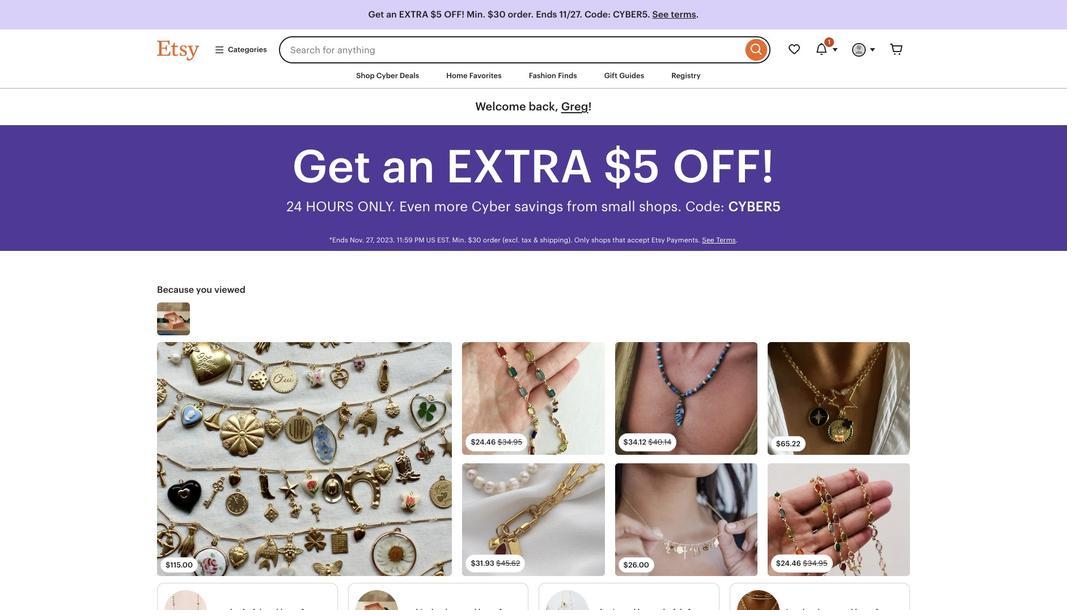 Task type: locate. For each thing, give the bounding box(es) containing it.
1 horizontal spatial $ 24.46 $ 34.95
[[776, 560, 828, 568]]

$ 34.12 $ 40.14
[[623, 438, 671, 447]]

none search field inside categories banner
[[279, 36, 770, 63]]

0 vertical spatial gold filled necklace gold necklace colorful necklace stone necklace gemstone necklace crystal necklace dainty necklace gift for her gold image
[[462, 342, 605, 455]]

accept
[[627, 237, 650, 244]]

0 horizontal spatial extra
[[399, 9, 428, 20]]

None search field
[[279, 36, 770, 63]]

1 horizontal spatial 34.95
[[807, 560, 828, 568]]

0 horizontal spatial gold filled necklace gold necklace colorful necklace stone necklace gemstone necklace crystal necklace dainty necklace gift for her gold image
[[462, 342, 605, 455]]

26.00
[[628, 561, 649, 570]]

an left $5
[[386, 9, 397, 20]]

cyber
[[376, 71, 398, 80], [471, 199, 511, 214]]

man beads unique ethnic boho necklace / handmade pendant unisex cool / beaded oriental necklace men / gemstone necklace mens / bohemian man image
[[615, 342, 757, 455]]

extra
[[399, 9, 428, 20], [446, 141, 593, 193]]

welcome back, greg !
[[475, 100, 592, 113]]

1 vertical spatial an
[[382, 141, 435, 193]]

menu bar containing shop cyber deals
[[137, 63, 930, 89]]

min. right off!
[[467, 9, 485, 20]]

1 button
[[808, 36, 845, 63]]

. down cyber5
[[736, 237, 738, 244]]

$30 left order
[[468, 237, 481, 244]]

gold filled necklace gold necklace colorful necklace stone necklace gemstone necklace crystal necklace dainty necklace gift for her gold image
[[462, 342, 605, 455], [768, 464, 910, 577]]

hours
[[306, 199, 354, 214]]

from
[[567, 199, 598, 214]]

0 vertical spatial $30
[[488, 9, 506, 20]]

fashion finds link
[[520, 66, 585, 86]]

24.46
[[476, 438, 496, 447], [781, 560, 801, 568]]

1 horizontal spatial .
[[736, 237, 738, 244]]

1 horizontal spatial cyber
[[471, 199, 511, 214]]

est.
[[437, 237, 450, 244]]

extra up '24 hours only. even more cyber savings from small shops. code: cyber5'
[[446, 141, 593, 193]]

$
[[471, 438, 476, 447], [498, 438, 502, 447], [623, 438, 628, 447], [648, 438, 653, 447], [776, 440, 781, 449], [471, 560, 476, 568], [496, 560, 501, 568], [776, 560, 781, 568], [803, 560, 807, 568], [166, 561, 170, 570], [623, 561, 628, 570]]

shop cyber deals
[[356, 71, 419, 80]]

1 vertical spatial min.
[[452, 237, 466, 244]]

2023.
[[376, 237, 395, 244]]

$30 left the order.
[[488, 9, 506, 20]]

0 horizontal spatial cyber
[[376, 71, 398, 80]]

see
[[652, 9, 669, 20]]

1 horizontal spatial extra
[[446, 141, 593, 193]]

1 vertical spatial code:
[[685, 199, 725, 214]]

categories banner
[[137, 29, 930, 63]]

0 horizontal spatial .
[[696, 9, 699, 20]]

1 vertical spatial cyber
[[471, 199, 511, 214]]

0 horizontal spatial min.
[[452, 237, 466, 244]]

shop
[[356, 71, 375, 80]]

more
[[434, 199, 468, 214]]

an
[[386, 9, 397, 20], [382, 141, 435, 193]]

1 vertical spatial $ 24.46 $ 34.95
[[776, 560, 828, 568]]

11/27.
[[559, 9, 582, 20]]

that
[[612, 237, 625, 244]]

0 vertical spatial code:
[[584, 9, 611, 20]]

34.95
[[502, 438, 522, 447], [807, 560, 828, 568]]

menu bar
[[137, 63, 930, 89]]

cyber right shop on the top
[[376, 71, 398, 80]]

code: up the see terms link
[[685, 199, 725, 214]]

code: for 11/27.
[[584, 9, 611, 20]]

see terms link
[[702, 237, 736, 244]]

guides
[[619, 71, 644, 80]]

us
[[426, 237, 435, 244]]

1
[[828, 39, 831, 45]]

0 vertical spatial 34.95
[[502, 438, 522, 447]]

registry
[[671, 71, 701, 80]]

1 vertical spatial $30
[[468, 237, 481, 244]]

ends
[[536, 9, 557, 20]]

0 vertical spatial extra
[[399, 9, 428, 20]]

1 horizontal spatial 24.46
[[781, 560, 801, 568]]

pm
[[414, 237, 424, 244]]

gift guides
[[604, 71, 644, 80]]

because
[[157, 285, 194, 295]]

0 vertical spatial min.
[[467, 9, 485, 20]]

see terms
[[702, 237, 736, 244]]

0 vertical spatial get
[[368, 9, 384, 20]]

payments.
[[667, 237, 700, 244]]

gift
[[604, 71, 617, 80]]

*ends
[[329, 237, 348, 244]]

0 vertical spatial cyber
[[376, 71, 398, 80]]

shop cyber deals link
[[348, 66, 428, 86]]

lucky charms necklace, protection necklace,rolo chain charm necklace image
[[768, 342, 910, 455]]

$ 24.46 $ 34.95
[[471, 438, 522, 447], [776, 560, 828, 568]]

0 horizontal spatial $ 24.46 $ 34.95
[[471, 438, 522, 447]]

$30
[[488, 9, 506, 20], [468, 237, 481, 244]]

0 vertical spatial 24.46
[[476, 438, 496, 447]]

only
[[574, 237, 590, 244]]

*ends nov. 27, 2023. 11:59 pm us est. min. $30 order (excl. tax & shipping). only shops that accept etsy payments. see terms .
[[329, 237, 738, 244]]

code: right "11/27."
[[584, 9, 611, 20]]

extra left $5
[[399, 9, 428, 20]]

build your own custom charm necklace - customizable charm necklace - custom vintage charms - gold plated and raw brass custom necklace image
[[157, 342, 452, 577]]

get
[[368, 9, 384, 20], [292, 141, 371, 193]]

$ 26.00
[[623, 561, 649, 570]]

1 vertical spatial get
[[292, 141, 371, 193]]

0 vertical spatial an
[[386, 9, 397, 20]]

. right see
[[696, 9, 699, 20]]

because you viewed
[[157, 285, 245, 295]]

an up even
[[382, 141, 435, 193]]

home
[[446, 71, 468, 80]]

11:59
[[397, 237, 413, 244]]

0 horizontal spatial code:
[[584, 9, 611, 20]]

cyber up order
[[471, 199, 511, 214]]

min. right "est."
[[452, 237, 466, 244]]

code:
[[584, 9, 611, 20], [685, 199, 725, 214]]

categories
[[228, 45, 267, 54]]

!
[[588, 100, 592, 113]]

65.22
[[781, 440, 800, 449]]

viewed
[[214, 285, 245, 295]]

1 vertical spatial extra
[[446, 141, 593, 193]]

cyber5
[[728, 199, 781, 214]]

get an extra $5 off!
[[292, 141, 775, 193]]

min.
[[467, 9, 485, 20], [452, 237, 466, 244]]

0 vertical spatial $ 24.46 $ 34.95
[[471, 438, 522, 447]]

1 horizontal spatial $30
[[488, 9, 506, 20]]

1 vertical spatial gold filled necklace gold necklace colorful necklace stone necklace gemstone necklace crystal necklace dainty necklace gift for her gold image
[[768, 464, 910, 577]]

31.93
[[476, 560, 494, 568]]

1 horizontal spatial code:
[[685, 199, 725, 214]]

greg link
[[561, 100, 588, 113]]

1 horizontal spatial min.
[[467, 9, 485, 20]]

greg
[[561, 100, 588, 113]]

1 vertical spatial .
[[736, 237, 738, 244]]

registry link
[[663, 66, 709, 86]]



Task type: describe. For each thing, give the bounding box(es) containing it.
1 vertical spatial 24.46
[[781, 560, 801, 568]]

cyber5.
[[613, 9, 650, 20]]

0 horizontal spatial 34.95
[[502, 438, 522, 447]]

home favorites link
[[438, 66, 510, 86]]

welcome
[[475, 100, 526, 113]]

$ 115.00
[[166, 561, 193, 570]]

an for get an extra $5 off!
[[382, 141, 435, 193]]

$ 31.93 $ 45.62
[[471, 560, 520, 568]]

27,
[[366, 237, 375, 244]]

cyber inside 'link'
[[376, 71, 398, 80]]

finds
[[558, 71, 577, 80]]

order
[[483, 237, 501, 244]]

shipping).
[[540, 237, 572, 244]]

shops
[[591, 237, 611, 244]]

extra for $5 off!
[[446, 141, 593, 193]]

gold carabiner necklace, chunky gold chain with red drop, gold pearl lock necklace, dainty jewellery, made in greece jewelry image
[[462, 464, 605, 577]]

get an extra $5 off! min. $30 order. ends 11/27. code: cyber5. see terms .
[[368, 9, 699, 20]]

small
[[601, 199, 635, 214]]

get for get an extra $5 off! min. $30 order. ends 11/27. code: cyber5. see terms .
[[368, 9, 384, 20]]

0 horizontal spatial 24.46
[[476, 438, 496, 447]]

savings
[[514, 199, 563, 214]]

etsy
[[651, 237, 665, 244]]

$5 off!
[[604, 141, 775, 193]]

an for get an extra $5 off! min. $30 order. ends 11/27. code: cyber5. see terms .
[[386, 9, 397, 20]]

deals
[[400, 71, 419, 80]]

45.62
[[501, 560, 520, 568]]

$ 65.22
[[776, 440, 800, 449]]

0 vertical spatial .
[[696, 9, 699, 20]]

categories button
[[206, 40, 275, 60]]

you
[[196, 285, 212, 295]]

even
[[399, 199, 430, 214]]

$5
[[430, 9, 442, 20]]

only.
[[357, 199, 396, 214]]

24 hours only. even more cyber savings from small shops. code: cyber5
[[286, 199, 781, 214]]

(excl.
[[502, 237, 520, 244]]

terms
[[671, 9, 696, 20]]

back,
[[529, 100, 558, 113]]

home favorites
[[446, 71, 502, 80]]

gift guides link
[[596, 66, 653, 86]]

115.00
[[170, 561, 193, 570]]

fashion
[[529, 71, 556, 80]]

0 horizontal spatial $30
[[468, 237, 481, 244]]

customizable make a spell charm necklace by honeycat | gold, rose gold, or silver | personalized charm jewelry gift image
[[615, 464, 757, 577]]

charm choker statement necklace, colorful drop necklace, statement jewelry, multicolored necklace, beaded jewelry, gift for her, calypso image
[[157, 303, 190, 336]]

Search for anything text field
[[279, 36, 743, 63]]

tax
[[522, 237, 532, 244]]

34.12
[[628, 438, 646, 447]]

40.14
[[653, 438, 671, 447]]

see terms link
[[652, 9, 696, 20]]

shops.
[[639, 199, 682, 214]]

favorites
[[469, 71, 502, 80]]

fashion finds
[[529, 71, 577, 80]]

extra for $5
[[399, 9, 428, 20]]

1 vertical spatial 34.95
[[807, 560, 828, 568]]

code: for shops.
[[685, 199, 725, 214]]

nov.
[[350, 237, 364, 244]]

order.
[[508, 9, 534, 20]]

1 horizontal spatial gold filled necklace gold necklace colorful necklace stone necklace gemstone necklace crystal necklace dainty necklace gift for her gold image
[[768, 464, 910, 577]]

24
[[286, 199, 302, 214]]

get for get an extra $5 off!
[[292, 141, 371, 193]]

off!
[[444, 9, 464, 20]]

&
[[533, 237, 538, 244]]



Task type: vqa. For each thing, say whether or not it's contained in the screenshot.
$5 the EXTRA
yes



